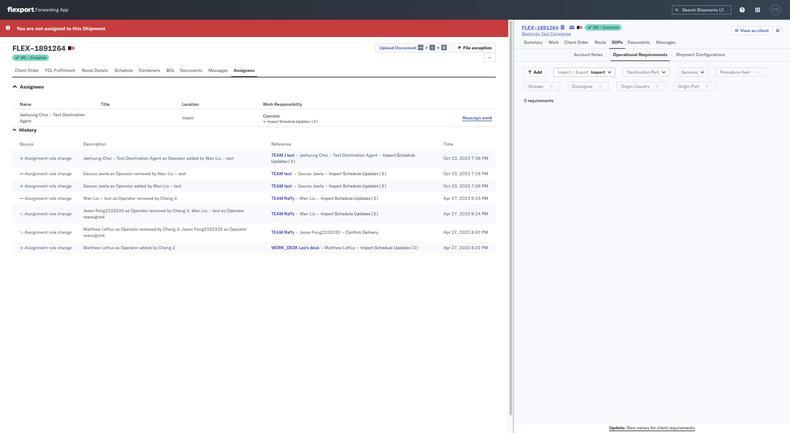 Task type: locate. For each thing, give the bounding box(es) containing it.
1 horizontal spatial complete
[[603, 25, 619, 30]]

0 vertical spatial oct
[[444, 156, 451, 161]]

4 apr from the top
[[444, 245, 451, 251]]

2 horizontal spatial agent
[[366, 153, 378, 158]]

matthew for matthew loftus as operator removed by cheng ji. jason feng2333333 as operator reassigned
[[83, 227, 101, 232]]

shipment up services
[[676, 52, 695, 57]]

0 vertical spatial route
[[595, 40, 606, 45]]

choi inside jaehyung choi - test destination agent
[[39, 112, 48, 118]]

ji down matthew loftus as operator removed by cheng ji. jason feng2333333 as operator reassigned
[[172, 245, 175, 251]]

1 team from the top
[[271, 153, 283, 158]]

port down the requirements
[[651, 69, 659, 75]]

23, for oct 23, 2023 7:06 pm
[[452, 183, 458, 189]]

complete down 'flex - 1891264'
[[30, 55, 46, 60]]

1 assignment from the top
[[25, 156, 48, 161]]

1 rule from the top
[[49, 156, 56, 161]]

procedure item
[[720, 69, 750, 75]]

1 vertical spatial order
[[28, 68, 39, 73]]

import schedule updates                (3)
[[267, 119, 318, 124]]

27, up the 'apr 27, 2023 8:22 pm'
[[452, 230, 458, 235]]

work down bookings test consignee link
[[549, 40, 559, 45]]

3 rule from the top
[[49, 183, 56, 189]]

change for gaurav jawla as operator removed by wan liu - test
[[57, 171, 72, 177]]

operator
[[263, 113, 280, 119], [168, 156, 185, 161], [116, 171, 133, 177], [116, 183, 133, 189], [118, 196, 136, 201], [131, 208, 148, 214], [227, 208, 244, 214], [121, 227, 138, 232], [229, 227, 247, 232], [121, 245, 138, 251]]

wan inside 'jason feng2333333 as operator removed by cheng ji. wan liu - test as operator reassigned'
[[192, 208, 201, 214]]

added
[[186, 156, 199, 161], [134, 183, 146, 189], [139, 245, 152, 251]]

1 horizontal spatial jaehyung
[[83, 156, 102, 161]]

loftus for matthew loftus as operator removed by cheng ji. jason feng2333333 as operator reassigned
[[102, 227, 114, 232]]

pm right 9:14
[[482, 211, 488, 217]]

schedule inside import schedule updates(3)
[[397, 153, 415, 158]]

2023 left "8:42"
[[460, 230, 470, 235]]

pm right the 8:22
[[482, 245, 488, 251]]

gaurav
[[83, 171, 97, 177], [298, 171, 312, 177], [83, 183, 97, 189], [298, 183, 312, 189]]

documents for left documents button
[[180, 68, 202, 73]]

agent inside jaehyung choi - test destination agent
[[20, 118, 31, 124]]

1 horizontal spatial client order
[[565, 40, 588, 45]]

3 change from the top
[[57, 183, 72, 189]]

2 vertical spatial added
[[139, 245, 152, 251]]

by for jason feng2333333 as operator removed by cheng ji. wan liu - test as operator reassigned
[[167, 208, 172, 214]]

route for route
[[595, 40, 606, 45]]

7 change from the top
[[57, 245, 72, 251]]

2 27, from the top
[[452, 211, 458, 217]]

choi for jaehyung choi - test destination agent
[[39, 112, 48, 118]]

2 change from the top
[[57, 171, 72, 177]]

work inside button
[[549, 40, 559, 45]]

added for cheng
[[139, 245, 152, 251]]

origin inside origin port button
[[678, 84, 690, 89]]

team test - gaurav jawla - import schedule updates(3) for oct 23, 2023 7:28 pm
[[271, 171, 387, 177]]

5 team from the top
[[271, 211, 283, 217]]

reassigned
[[83, 214, 105, 220], [83, 233, 105, 238]]

consignee
[[551, 31, 571, 36], [572, 84, 593, 89]]

0 vertical spatial messages button
[[654, 37, 679, 49]]

2 apr from the top
[[444, 211, 451, 217]]

client order for 'client order' button to the top
[[565, 40, 588, 45]]

pm for oct 23, 2023 7:06 pm
[[482, 183, 488, 189]]

4 assignment rule change from the top
[[25, 196, 72, 201]]

2023 for 7:28
[[460, 171, 470, 177]]

3 apr from the top
[[444, 230, 451, 235]]

1 team raffy - wan liu - import schedule updates(3) from the top
[[271, 196, 379, 201]]

requirements right for
[[669, 425, 695, 431]]

fcl
[[45, 68, 53, 73]]

pm right 7:06
[[482, 183, 488, 189]]

1 vertical spatial messages
[[208, 68, 228, 73]]

documents right the bol button
[[180, 68, 202, 73]]

2023 left 9:14
[[460, 211, 470, 217]]

pm right '7:36'
[[482, 156, 488, 161]]

23, down time
[[452, 156, 458, 161]]

1 vertical spatial documents
[[180, 68, 202, 73]]

removed down 'jason feng2333333 as operator removed by cheng ji. wan liu - test as operator reassigned'
[[139, 227, 156, 232]]

0 horizontal spatial work
[[263, 102, 273, 107]]

27, for apr 27, 2023 9:15 pm
[[452, 196, 458, 201]]

shipment right this
[[83, 25, 105, 31]]

0 horizontal spatial client order button
[[12, 65, 43, 77]]

as inside view as client button
[[752, 28, 756, 33]]

wan
[[206, 156, 214, 161], [158, 171, 166, 177], [153, 183, 162, 189], [83, 196, 92, 201], [300, 196, 309, 201], [192, 208, 201, 214], [300, 211, 309, 217]]

2 raffy from the top
[[284, 211, 295, 217]]

2 2023 from the top
[[460, 171, 470, 177]]

ji. inside 'jason feng2333333 as operator removed by cheng ji. wan liu - test as operator reassigned'
[[186, 208, 191, 214]]

4 team from the top
[[271, 196, 283, 201]]

1 oct from the top
[[444, 156, 451, 161]]

history button
[[19, 127, 37, 133]]

apr for apr 27, 2023 8:22 pm
[[444, 245, 451, 251]]

jaehyung right j
[[300, 153, 318, 158]]

matthew
[[83, 227, 101, 232], [83, 245, 101, 251], [325, 245, 342, 251]]

23, up apr 27, 2023 9:15 pm
[[452, 183, 458, 189]]

client order button up account at the top of page
[[562, 37, 592, 49]]

1 horizontal spatial client
[[565, 40, 576, 45]]

agent for jaehyung choi - test destination agent
[[20, 118, 31, 124]]

reassign
[[463, 115, 481, 121]]

destination
[[627, 69, 650, 75], [62, 112, 85, 118], [342, 153, 365, 158], [126, 156, 149, 161]]

ji. inside matthew loftus as operator removed by cheng ji. jason feng2333333 as operator reassigned
[[177, 227, 181, 232]]

removed inside matthew loftus as operator removed by cheng ji. jason feng2333333 as operator reassigned
[[139, 227, 156, 232]]

app
[[60, 7, 68, 13]]

by
[[200, 156, 204, 161], [152, 171, 157, 177], [148, 183, 152, 189], [155, 196, 159, 201], [167, 208, 172, 214], [157, 227, 162, 232], [153, 245, 157, 251]]

0 horizontal spatial documents button
[[177, 65, 206, 77]]

destination inside button
[[627, 69, 650, 75]]

destination inside jaehyung choi - test destination agent
[[62, 112, 85, 118]]

1 horizontal spatial choi
[[103, 156, 112, 161]]

1 vertical spatial 23,
[[452, 171, 458, 177]]

forwarding app
[[35, 7, 68, 13]]

-
[[600, 25, 602, 30], [30, 44, 34, 53], [27, 55, 29, 60], [49, 112, 52, 118], [296, 153, 299, 158], [329, 153, 332, 158], [379, 153, 382, 158], [113, 156, 116, 161], [222, 156, 225, 161], [175, 171, 177, 177], [294, 171, 297, 177], [325, 171, 328, 177], [170, 183, 173, 189], [294, 183, 297, 189], [325, 183, 328, 189], [100, 196, 103, 201], [296, 196, 299, 201], [317, 196, 320, 201], [209, 208, 211, 214], [296, 211, 299, 217], [317, 211, 320, 217], [296, 230, 299, 235], [342, 230, 344, 235], [321, 245, 323, 251], [357, 245, 359, 251]]

27, down apr 27, 2023 8:42 pm
[[452, 245, 458, 251]]

assignment
[[25, 156, 48, 161], [25, 171, 48, 177], [25, 183, 48, 189], [25, 196, 48, 201], [25, 211, 48, 217], [25, 230, 48, 235], [25, 245, 48, 251]]

origin for origin country
[[621, 84, 633, 89]]

feng2333333 inside matthew loftus as operator removed by cheng ji. jason feng2333333 as operator reassigned
[[194, 227, 223, 232]]

origin down services
[[678, 84, 690, 89]]

1 vertical spatial raffy
[[284, 211, 295, 217]]

1 horizontal spatial route
[[595, 40, 606, 45]]

order left fcl
[[28, 68, 39, 73]]

1 27, from the top
[[452, 196, 458, 201]]

rule for wan liu - test as operator removed by cheng ji
[[49, 196, 56, 201]]

client order button
[[562, 37, 592, 49], [12, 65, 43, 77]]

0 vertical spatial order
[[577, 40, 588, 45]]

0 horizontal spatial messages
[[208, 68, 228, 73]]

removed inside 'jason feng2333333 as operator removed by cheng ji. wan liu - test as operator reassigned'
[[149, 208, 166, 214]]

4 27, from the top
[[452, 245, 458, 251]]

apr 27, 2023 8:22 pm
[[444, 245, 488, 251]]

9:14
[[471, 211, 481, 217]]

cheng for matthew loftus as operator removed by cheng ji. jason feng2333333 as operator reassigned
[[163, 227, 176, 232]]

documents
[[628, 40, 650, 45], [180, 68, 202, 73]]

1 vertical spatial oct
[[444, 171, 451, 177]]

assignment for matthew loftus as operator added by cheng ji
[[25, 245, 48, 251]]

item
[[741, 69, 750, 75]]

2 23, from the top
[[452, 171, 458, 177]]

2023 for 7:36
[[460, 156, 470, 161]]

ji. for jason
[[177, 227, 181, 232]]

1 vertical spatial requirements
[[669, 425, 695, 431]]

0 vertical spatial messages
[[656, 40, 676, 45]]

route up "notes"
[[595, 40, 606, 45]]

origin inside origin country button
[[621, 84, 633, 89]]

jaehyung
[[20, 112, 38, 118], [300, 153, 318, 158], [83, 156, 102, 161]]

schedule button
[[112, 65, 136, 77]]

flexport. image
[[7, 7, 35, 13]]

apr up the 'apr 27, 2023 8:22 pm'
[[444, 230, 451, 235]]

oct for oct 23, 2023 7:28 pm
[[444, 171, 451, 177]]

requirements
[[528, 98, 554, 103], [669, 425, 695, 431]]

0 horizontal spatial client
[[15, 68, 26, 73]]

oct up apr 27, 2023 9:15 pm
[[444, 183, 451, 189]]

team for gaurav jawla as operator added by wan liu - test
[[271, 183, 283, 189]]

2 team test - gaurav jawla - import schedule updates(3) from the top
[[271, 183, 387, 189]]

consignee button
[[568, 82, 610, 91]]

assignment for gaurav jawla as operator added by wan liu - test
[[25, 183, 48, 189]]

client down flex on the top left
[[15, 68, 26, 73]]

1 vertical spatial ji.
[[177, 227, 181, 232]]

1891264 down assigned
[[34, 44, 66, 53]]

consignee up work button
[[551, 31, 571, 36]]

3 oct from the top
[[444, 183, 451, 189]]

1 2023 from the top
[[460, 156, 470, 161]]

removed for loftus
[[139, 227, 156, 232]]

by inside matthew loftus as operator removed by cheng ji. jason feng2333333 as operator reassigned
[[157, 227, 162, 232]]

0 vertical spatial documents button
[[625, 37, 654, 49]]

cheng up matthew loftus as operator removed by cheng ji. jason feng2333333 as operator reassigned
[[173, 208, 185, 214]]

8:42
[[471, 230, 481, 235]]

team j test - jaehyung choi - test destination agent -
[[271, 153, 382, 158]]

assignment for wan liu - test as operator removed by cheng ji
[[25, 196, 48, 201]]

description
[[83, 141, 106, 147]]

0 horizontal spatial jason
[[83, 208, 94, 214]]

work for work responsibility
[[263, 102, 273, 107]]

documents button right bol
[[177, 65, 206, 77]]

shipment configurations
[[676, 52, 725, 57]]

bol
[[166, 68, 175, 73]]

rule for matthew loftus as operator removed by cheng ji. jason feng2333333 as operator reassigned
[[49, 230, 56, 235]]

client order up account at the top of page
[[565, 40, 588, 45]]

matthew inside matthew loftus as operator removed by cheng ji. jason feng2333333 as operator reassigned
[[83, 227, 101, 232]]

1 horizontal spatial origin
[[678, 84, 690, 89]]

apr for apr 27, 2023 8:42 pm
[[444, 230, 451, 235]]

work left responsibility
[[263, 102, 273, 107]]

test inside jaehyung choi - test destination agent
[[53, 112, 61, 118]]

ji up 'jason feng2333333 as operator removed by cheng ji. wan liu - test as operator reassigned'
[[174, 196, 177, 201]]

requirements down the "shipper" button
[[528, 98, 554, 103]]

27, for apr 27, 2023 8:42 pm
[[452, 230, 458, 235]]

apr down apr 27, 2023 8:42 pm
[[444, 245, 451, 251]]

import inside button
[[267, 119, 279, 124]]

exception
[[472, 45, 492, 51]]

port down services button
[[691, 84, 699, 89]]

0 vertical spatial work
[[549, 40, 559, 45]]

6 assignment from the top
[[25, 230, 48, 235]]

dg up route button
[[593, 25, 599, 30]]

added for wan
[[134, 183, 146, 189]]

import inside import schedule updates(3)
[[383, 153, 396, 158]]

0 horizontal spatial assignees
[[20, 84, 44, 90]]

2 team from the top
[[271, 171, 283, 177]]

jaehyung down name
[[20, 112, 38, 118]]

liu
[[215, 156, 221, 161], [168, 171, 174, 177], [163, 183, 169, 189], [93, 196, 99, 201], [310, 196, 316, 201], [202, 208, 208, 214], [310, 211, 316, 217]]

1 vertical spatial documents button
[[177, 65, 206, 77]]

2 vertical spatial 23,
[[452, 183, 458, 189]]

1 vertical spatial dg - complete
[[21, 55, 46, 60]]

by for matthew loftus as operator added by cheng ji
[[153, 245, 157, 251]]

cheng inside 'jason feng2333333 as operator removed by cheng ji. wan liu - test as operator reassigned'
[[173, 208, 185, 214]]

27,
[[452, 196, 458, 201], [452, 211, 458, 217], [452, 230, 458, 235], [452, 245, 458, 251]]

team raffy - jason feng2333333 - confirm delivery
[[271, 230, 378, 235]]

0 horizontal spatial jaehyung
[[20, 112, 38, 118]]

pm for apr 27, 2023 9:15 pm
[[482, 196, 488, 201]]

bookings
[[522, 31, 540, 36]]

team raffy - wan liu - import schedule updates(3) for apr 27, 2023 9:15 pm
[[271, 196, 379, 201]]

5 change from the top
[[57, 211, 72, 217]]

team
[[271, 153, 283, 158], [271, 171, 283, 177], [271, 183, 283, 189], [271, 196, 283, 201], [271, 211, 283, 217], [271, 230, 283, 235]]

1 vertical spatial client order button
[[12, 65, 43, 77]]

you are not assigned to this shipment
[[17, 25, 105, 31]]

apr
[[444, 196, 451, 201], [444, 211, 451, 217], [444, 230, 451, 235], [444, 245, 451, 251]]

client order
[[565, 40, 588, 45], [15, 68, 39, 73]]

pm right 7:28
[[482, 171, 488, 177]]

flex
[[12, 44, 30, 53]]

operational
[[613, 52, 638, 57]]

documents for documents button to the right
[[628, 40, 650, 45]]

jaehyung inside jaehyung choi - test destination agent
[[20, 112, 38, 118]]

j
[[284, 153, 286, 158]]

upload document button
[[375, 43, 451, 52]]

notes
[[591, 52, 603, 57]]

cheng inside matthew loftus as operator removed by cheng ji. jason feng2333333 as operator reassigned
[[163, 227, 176, 232]]

history
[[19, 127, 37, 133]]

pm for apr 27, 2023 9:14 pm
[[482, 211, 488, 217]]

port inside origin port button
[[691, 84, 699, 89]]

1 horizontal spatial jason
[[182, 227, 193, 232]]

updates(3) for oct 23, 2023 7:06 pm
[[362, 183, 387, 189]]

3 assignment from the top
[[25, 183, 48, 189]]

jason
[[83, 208, 94, 214], [182, 227, 193, 232], [300, 230, 311, 235]]

0 horizontal spatial documents
[[180, 68, 202, 73]]

1 horizontal spatial dg - complete
[[593, 25, 619, 30]]

1 horizontal spatial client order button
[[562, 37, 592, 49]]

1 horizontal spatial assignees button
[[231, 65, 257, 77]]

1 change from the top
[[57, 156, 72, 161]]

1 horizontal spatial shipment
[[676, 52, 695, 57]]

order
[[577, 40, 588, 45], [28, 68, 39, 73]]

you
[[17, 25, 25, 31]]

2 origin from the left
[[678, 84, 690, 89]]

0 vertical spatial ji.
[[186, 208, 191, 214]]

1 horizontal spatial feng2333333
[[194, 227, 223, 232]]

0 horizontal spatial shipment
[[83, 25, 105, 31]]

2 reassigned from the top
[[83, 233, 105, 238]]

dg - complete up route button
[[593, 25, 619, 30]]

summary
[[524, 40, 543, 45]]

pm right "8:42"
[[482, 230, 488, 235]]

3 2023 from the top
[[460, 183, 470, 189]]

1 vertical spatial 1891264
[[34, 44, 66, 53]]

cheng down matthew loftus as operator removed by cheng ji. jason feng2333333 as operator reassigned
[[159, 245, 171, 251]]

7 assignment from the top
[[25, 245, 48, 251]]

apr down oct 23, 2023 7:06 pm
[[444, 196, 451, 201]]

1 horizontal spatial port
[[691, 84, 699, 89]]

test
[[287, 153, 295, 158], [226, 156, 234, 161], [178, 171, 186, 177], [284, 171, 292, 177], [174, 183, 182, 189], [284, 183, 292, 189], [104, 196, 112, 201], [213, 208, 220, 214]]

assignment rule change for matthew loftus as operator added by cheng ji
[[25, 245, 72, 251]]

5 assignment rule change from the top
[[25, 211, 72, 217]]

6 2023 from the top
[[460, 230, 470, 235]]

removed for jawla
[[134, 171, 151, 177]]

8:22
[[471, 245, 481, 251]]

6 assignment rule change from the top
[[25, 230, 72, 235]]

27, down oct 23, 2023 7:06 pm
[[452, 196, 458, 201]]

1 vertical spatial team test - gaurav jawla - import schedule updates(3)
[[271, 183, 387, 189]]

pm for oct 23, 2023 7:36 pm
[[482, 156, 488, 161]]

assignment for jason feng2333333 as operator removed by cheng ji. wan liu - test as operator reassigned
[[25, 211, 48, 217]]

consignee down export
[[572, 84, 593, 89]]

1 vertical spatial port
[[691, 84, 699, 89]]

6 rule from the top
[[49, 230, 56, 235]]

client order for the bottommost 'client order' button
[[15, 68, 39, 73]]

0 vertical spatial requirements
[[528, 98, 554, 103]]

6 change from the top
[[57, 230, 72, 235]]

4 rule from the top
[[49, 196, 56, 201]]

7 2023 from the top
[[460, 245, 470, 251]]

1 23, from the top
[[452, 156, 458, 161]]

- inside jaehyung choi - test destination agent
[[49, 112, 52, 118]]

3 team from the top
[[271, 183, 283, 189]]

port for destination port
[[651, 69, 659, 75]]

jaehyung choi - test destination agent as operator added by wan liu - test
[[83, 156, 234, 161]]

client right for
[[657, 425, 668, 431]]

client right work button
[[565, 40, 576, 45]]

client order left fcl
[[15, 68, 39, 73]]

oct down time
[[444, 156, 451, 161]]

assignment rule change for wan liu - test as operator removed by cheng ji
[[25, 196, 72, 201]]

complete up sops
[[603, 25, 619, 30]]

3 assignment rule change from the top
[[25, 183, 72, 189]]

0 vertical spatial client
[[757, 28, 769, 33]]

1 horizontal spatial messages button
[[654, 37, 679, 49]]

1 horizontal spatial consignee
[[572, 84, 593, 89]]

documents button up the "operational requirements"
[[625, 37, 654, 49]]

change for wan liu - test as operator removed by cheng ji
[[57, 196, 72, 201]]

assignment rule change
[[25, 156, 72, 161], [25, 171, 72, 177], [25, 183, 72, 189], [25, 196, 72, 201], [25, 211, 72, 217], [25, 230, 72, 235], [25, 245, 72, 251]]

1 vertical spatial client order
[[15, 68, 39, 73]]

2023 left 7:28
[[460, 171, 470, 177]]

0 horizontal spatial choi
[[39, 112, 48, 118]]

jaehyung down description
[[83, 156, 102, 161]]

miami
[[182, 115, 194, 121]]

shipper button
[[524, 82, 560, 91]]

2 assignment from the top
[[25, 171, 48, 177]]

2 vertical spatial raffy
[[284, 230, 295, 235]]

3 raffy from the top
[[284, 230, 295, 235]]

5 assignment from the top
[[25, 211, 48, 217]]

assigned
[[44, 25, 65, 31]]

2023 for 8:42
[[460, 230, 470, 235]]

1 reassigned from the top
[[83, 214, 105, 220]]

fcl fulfillment
[[45, 68, 75, 73]]

0 vertical spatial client order
[[565, 40, 588, 45]]

oct for oct 23, 2023 7:06 pm
[[444, 183, 451, 189]]

1 assignment rule change from the top
[[25, 156, 72, 161]]

forwarding
[[35, 7, 59, 13]]

1 team test - gaurav jawla - import schedule updates(3) from the top
[[271, 171, 387, 177]]

2 oct from the top
[[444, 171, 451, 177]]

by inside 'jason feng2333333 as operator removed by cheng ji. wan liu - test as operator reassigned'
[[167, 208, 172, 214]]

team test - gaurav jawla - import schedule updates(3) for oct 23, 2023 7:06 pm
[[271, 183, 387, 189]]

3 23, from the top
[[452, 183, 458, 189]]

7 assignment rule change from the top
[[25, 245, 72, 251]]

pm right 9:15
[[482, 196, 488, 201]]

choi
[[39, 112, 48, 118], [319, 153, 328, 158], [103, 156, 112, 161]]

client right view
[[757, 28, 769, 33]]

0 horizontal spatial client
[[657, 425, 668, 431]]

assignees
[[234, 68, 255, 73], [20, 84, 44, 90]]

apr for apr 27, 2023 9:14 pm
[[444, 211, 451, 217]]

7 rule from the top
[[49, 245, 56, 251]]

2023 left the 8:22
[[460, 245, 470, 251]]

2023 left 9:15
[[460, 196, 470, 201]]

assignment for matthew loftus as operator removed by cheng ji. jason feng2333333 as operator reassigned
[[25, 230, 48, 235]]

1891264 up bookings test consignee
[[537, 24, 559, 31]]

3 27, from the top
[[452, 230, 458, 235]]

0 vertical spatial team raffy - wan liu - import schedule updates(3)
[[271, 196, 379, 201]]

flex-1891264 link
[[522, 24, 559, 31]]

change for gaurav jawla as operator added by wan liu - test
[[57, 183, 72, 189]]

feng2333333
[[96, 208, 124, 214], [194, 227, 223, 232], [312, 230, 340, 235]]

services
[[682, 69, 698, 75]]

dg down flex on the top left
[[21, 55, 26, 60]]

1 apr from the top
[[444, 196, 451, 201]]

6 team from the top
[[271, 230, 283, 235]]

2023 left 7:06
[[460, 183, 470, 189]]

0 horizontal spatial complete
[[30, 55, 46, 60]]

oct for oct 23, 2023 7:36 pm
[[444, 156, 451, 161]]

jason inside matthew loftus as operator removed by cheng ji. jason feng2333333 as operator reassigned
[[182, 227, 193, 232]]

1 vertical spatial client
[[657, 425, 668, 431]]

0 horizontal spatial client order
[[15, 68, 39, 73]]

0 vertical spatial assignees
[[234, 68, 255, 73]]

import / export import
[[558, 69, 605, 75]]

1 raffy from the top
[[284, 196, 295, 201]]

0 horizontal spatial consignee
[[551, 31, 571, 36]]

0 horizontal spatial origin
[[621, 84, 633, 89]]

assignment for gaurav jawla as operator removed by wan liu - test
[[25, 171, 48, 177]]

4 assignment from the top
[[25, 196, 48, 201]]

updates
[[296, 119, 310, 124]]

1 horizontal spatial ji.
[[186, 208, 191, 214]]

1 vertical spatial consignee
[[572, 84, 593, 89]]

client order button left fcl
[[12, 65, 43, 77]]

1 vertical spatial complete
[[30, 55, 46, 60]]

4 change from the top
[[57, 196, 72, 201]]

import schedule updates                (3) button
[[263, 119, 451, 124]]

23, up oct 23, 2023 7:06 pm
[[452, 171, 458, 177]]

loftus inside matthew loftus as operator removed by cheng ji. jason feng2333333 as operator reassigned
[[102, 227, 114, 232]]

matthew loftus as operator removed by cheng ji. jason feng2333333 as operator reassigned
[[83, 227, 247, 238]]

schedule
[[115, 68, 133, 73], [279, 119, 295, 124], [397, 153, 415, 158], [343, 171, 361, 177], [343, 183, 361, 189], [335, 196, 353, 201], [335, 211, 353, 217], [375, 245, 393, 251]]

assignment rule change for gaurav jawla as operator removed by wan liu - test
[[25, 171, 72, 177]]

assignment rule change for matthew loftus as operator removed by cheng ji. jason feng2333333 as operator reassigned
[[25, 230, 72, 235]]

liu inside 'jason feng2333333 as operator removed by cheng ji. wan liu - test as operator reassigned'
[[202, 208, 208, 214]]

1 horizontal spatial assignees
[[234, 68, 255, 73]]

1 horizontal spatial order
[[577, 40, 588, 45]]

4 2023 from the top
[[460, 196, 470, 201]]

0 vertical spatial port
[[651, 69, 659, 75]]

1 vertical spatial team raffy - wan liu - import schedule updates(3)
[[271, 211, 379, 217]]

27, down apr 27, 2023 9:15 pm
[[452, 211, 458, 217]]

route left details
[[82, 68, 93, 73]]

1 horizontal spatial client
[[757, 28, 769, 33]]

oct 23, 2023 7:28 pm
[[444, 171, 488, 177]]

wan liu - test as operator removed by cheng ji
[[83, 196, 177, 201]]

port inside the destination port button
[[651, 69, 659, 75]]

flex-
[[522, 24, 537, 31]]

0 vertical spatial documents
[[628, 40, 650, 45]]

2 rule from the top
[[49, 171, 56, 177]]

origin left country
[[621, 84, 633, 89]]

0
[[524, 98, 527, 103]]

0 vertical spatial reassigned
[[83, 214, 105, 220]]

cheng
[[160, 196, 173, 201], [173, 208, 185, 214], [163, 227, 176, 232], [159, 245, 171, 251]]

export
[[576, 69, 589, 75]]

0 horizontal spatial agent
[[20, 118, 31, 124]]

updates(3) for apr 27, 2023 9:15 pm
[[354, 196, 379, 201]]

apr down apr 27, 2023 9:15 pm
[[444, 211, 451, 217]]

5 rule from the top
[[49, 211, 56, 217]]

1 horizontal spatial 1891264
[[537, 24, 559, 31]]

dg - complete down 'flex - 1891264'
[[21, 55, 46, 60]]

27, for apr 27, 2023 9:14 pm
[[452, 211, 458, 217]]

0 vertical spatial dg
[[593, 25, 599, 30]]

oct up oct 23, 2023 7:06 pm
[[444, 171, 451, 177]]

agent for jaehyung choi - test destination agent as operator added by wan liu - test
[[150, 156, 161, 161]]

route button
[[592, 37, 609, 49]]

client inside view as client button
[[757, 28, 769, 33]]

1 vertical spatial route
[[82, 68, 93, 73]]

updates(3) for apr 27, 2023 9:14 pm
[[354, 211, 379, 217]]

1 origin from the left
[[621, 84, 633, 89]]

2 team raffy - wan liu - import schedule updates(3) from the top
[[271, 211, 379, 217]]

0 horizontal spatial feng2333333
[[96, 208, 124, 214]]

2 assignment rule change from the top
[[25, 171, 72, 177]]

removed up "gaurav jawla as operator added by wan liu - test"
[[134, 171, 151, 177]]

2 vertical spatial oct
[[444, 183, 451, 189]]

pm for apr 27, 2023 8:42 pm
[[482, 230, 488, 235]]

removed up matthew loftus as operator removed by cheng ji. jason feng2333333 as operator reassigned
[[149, 208, 166, 214]]

cheng down 'jason feng2333333 as operator removed by cheng ji. wan liu - test as operator reassigned'
[[163, 227, 176, 232]]

documents up the "operational requirements"
[[628, 40, 650, 45]]

2023 left '7:36'
[[460, 156, 470, 161]]

5 2023 from the top
[[460, 211, 470, 217]]

2023 for 9:14
[[460, 211, 470, 217]]

order up account at the top of page
[[577, 40, 588, 45]]



Task type: describe. For each thing, give the bounding box(es) containing it.
0 vertical spatial assignees button
[[231, 65, 257, 77]]

updates(3) inside import schedule updates(3)
[[271, 159, 296, 164]]

operational requirements
[[613, 52, 668, 57]]

2023 for 7:06
[[460, 183, 470, 189]]

work_desk
[[271, 245, 298, 251]]

apr 27, 2023 9:15 pm
[[444, 196, 488, 201]]

test inside 'jason feng2333333 as operator removed by cheng ji. wan liu - test as operator reassigned'
[[213, 208, 220, 214]]

cheng for matthew loftus as operator added by cheng ji
[[159, 245, 171, 251]]

jaehyung for jaehyung choi - test destination agent as operator added by wan liu - test
[[83, 156, 102, 161]]

summary button
[[522, 37, 546, 49]]

team raffy - wan liu - import schedule updates(3) for apr 27, 2023 9:14 pm
[[271, 211, 379, 217]]

jaehyung choi - test destination agent
[[20, 112, 85, 124]]

consignee inside button
[[572, 84, 593, 89]]

origin for origin port
[[678, 84, 690, 89]]

cheng up 'jason feng2333333 as operator removed by cheng ji. wan liu - test as operator reassigned'
[[160, 196, 173, 201]]

fulfillment
[[54, 68, 75, 73]]

import schedule updates(3)
[[271, 153, 415, 164]]

assignees inside button
[[234, 68, 255, 73]]

0 vertical spatial ji
[[174, 196, 177, 201]]

to
[[66, 25, 71, 31]]

2 horizontal spatial choi
[[319, 153, 328, 158]]

rule for gaurav jawla as operator removed by wan liu - test
[[49, 171, 56, 177]]

containers
[[139, 68, 160, 73]]

confirm
[[346, 230, 361, 235]]

update: new names for client requirements
[[610, 425, 695, 431]]

bookings test consignee
[[522, 31, 571, 36]]

removed down "gaurav jawla as operator added by wan liu - test"
[[137, 196, 154, 201]]

work responsibility
[[263, 102, 302, 107]]

rule for jason feng2333333 as operator removed by cheng ji. wan liu - test as operator reassigned
[[49, 211, 56, 217]]

add button
[[524, 68, 546, 77]]

configurations
[[696, 52, 725, 57]]

1 horizontal spatial documents button
[[625, 37, 654, 49]]

os
[[773, 7, 779, 12]]

raffy for test
[[284, 211, 295, 217]]

fcl fulfillment button
[[43, 65, 79, 77]]

by for matthew loftus as operator removed by cheng ji. jason feng2333333 as operator reassigned
[[157, 227, 162, 232]]

23, for oct 23, 2023 7:36 pm
[[452, 156, 458, 161]]

removed for feng2333333
[[149, 208, 166, 214]]

- inside 'jason feng2333333 as operator removed by cheng ji. wan liu - test as operator reassigned'
[[209, 208, 211, 214]]

upload document
[[380, 45, 417, 51]]

forwarding app link
[[7, 7, 68, 13]]

reassign work button
[[459, 113, 496, 123]]

1 vertical spatial assignees button
[[20, 84, 44, 90]]

1 vertical spatial client
[[15, 68, 26, 73]]

rule for jaehyung choi - test destination agent as operator added by wan liu - test
[[49, 156, 56, 161]]

2023 for 8:22
[[460, 245, 470, 251]]

file exception
[[463, 45, 492, 51]]

0 vertical spatial client
[[565, 40, 576, 45]]

reassign work
[[463, 115, 492, 121]]

0 requirements
[[524, 98, 554, 103]]

Search Shipments (/) text field
[[672, 5, 732, 15]]

matthew for matthew loftus as operator added by cheng ji
[[83, 245, 101, 251]]

responsibility
[[274, 102, 302, 107]]

origin country
[[621, 84, 650, 89]]

title
[[101, 102, 110, 107]]

updates(3) for oct 23, 2023 7:28 pm
[[362, 171, 387, 177]]

assignment for jaehyung choi - test destination agent as operator added by wan liu - test
[[25, 156, 48, 161]]

gaurav jawla as operator added by wan liu - test
[[83, 183, 182, 189]]

procedure item button
[[716, 68, 767, 77]]

time
[[444, 141, 453, 147]]

shipment inside button
[[676, 52, 695, 57]]

0 horizontal spatial order
[[28, 68, 39, 73]]

change for matthew loftus as operator added by cheng ji
[[57, 245, 72, 251]]

27, for apr 27, 2023 8:22 pm
[[452, 245, 458, 251]]

oct 23, 2023 7:06 pm
[[444, 183, 488, 189]]

by for gaurav jawla as operator added by wan liu - test
[[148, 183, 152, 189]]

rule for gaurav jawla as operator added by wan liu - test
[[49, 183, 56, 189]]

requirements
[[639, 52, 668, 57]]

7:36
[[471, 156, 481, 161]]

0 vertical spatial client order button
[[562, 37, 592, 49]]

team for matthew loftus as operator removed by cheng ji. jason feng2333333 as operator reassigned
[[271, 230, 283, 235]]

change for jaehyung choi - test destination agent as operator added by wan liu - test
[[57, 156, 72, 161]]

operational requirements button
[[611, 49, 670, 61]]

work for work
[[549, 40, 559, 45]]

0 horizontal spatial dg
[[21, 55, 26, 60]]

0 horizontal spatial dg - complete
[[21, 55, 46, 60]]

new
[[627, 425, 636, 431]]

by for gaurav jawla as operator removed by wan liu - test
[[152, 171, 157, 177]]

pm for oct 23, 2023 7:28 pm
[[482, 171, 488, 177]]

1 vertical spatial assignees
[[20, 84, 44, 90]]

2023 for 9:15
[[460, 196, 470, 201]]

0 vertical spatial dg - complete
[[593, 25, 619, 30]]

1 vertical spatial ji
[[172, 245, 175, 251]]

work
[[482, 115, 492, 121]]

2 horizontal spatial feng2333333
[[312, 230, 340, 235]]

location
[[182, 102, 199, 107]]

delivery
[[362, 230, 378, 235]]

team for wan liu - test as operator removed by cheng ji
[[271, 196, 283, 201]]

account
[[574, 52, 590, 57]]

raffy for operator
[[284, 230, 295, 235]]

procedure
[[720, 69, 740, 75]]

0 vertical spatial 1891264
[[537, 24, 559, 31]]

rule for matthew loftus as operator added by cheng ji
[[49, 245, 56, 251]]

work button
[[546, 37, 562, 49]]

pm for apr 27, 2023 8:22 pm
[[482, 245, 488, 251]]

cheng for jason feng2333333 as operator removed by cheng ji. wan liu - test as operator reassigned
[[173, 208, 185, 214]]

for
[[651, 425, 656, 431]]

0 horizontal spatial 1891264
[[34, 44, 66, 53]]

2 horizontal spatial jason
[[300, 230, 311, 235]]

feng2333333 inside 'jason feng2333333 as operator removed by cheng ji. wan liu - test as operator reassigned'
[[96, 208, 124, 214]]

this
[[72, 25, 81, 31]]

team for gaurav jawla as operator removed by wan liu - test
[[271, 171, 283, 177]]

reassigned inside 'jason feng2333333 as operator removed by cheng ji. wan liu - test as operator reassigned'
[[83, 214, 105, 220]]

team for jaehyung choi - test destination agent as operator added by wan liu - test
[[271, 153, 283, 158]]

origin country button
[[617, 82, 667, 91]]

loftus for matthew loftus as operator added by cheng ji
[[102, 245, 114, 251]]

7:28
[[471, 171, 481, 177]]

0 vertical spatial added
[[186, 156, 199, 161]]

leo's
[[299, 245, 309, 251]]

change for jason feng2333333 as operator removed by cheng ji. wan liu - test as operator reassigned
[[57, 211, 72, 217]]

are
[[26, 25, 34, 31]]

reassigned inside matthew loftus as operator removed by cheng ji. jason feng2333333 as operator reassigned
[[83, 233, 105, 238]]

1 horizontal spatial requirements
[[669, 425, 695, 431]]

bookings test consignee link
[[522, 31, 571, 37]]

0 vertical spatial consignee
[[551, 31, 571, 36]]

shipment configurations button
[[674, 49, 731, 61]]

apr for apr 27, 2023 9:15 pm
[[444, 196, 451, 201]]

name
[[20, 102, 31, 107]]

7:06
[[471, 183, 481, 189]]

change for matthew loftus as operator removed by cheng ji. jason feng2333333 as operator reassigned
[[57, 230, 72, 235]]

jason inside 'jason feng2333333 as operator removed by cheng ji. wan liu - test as operator reassigned'
[[83, 208, 94, 214]]

flex - 1891264
[[12, 44, 66, 53]]

origin port
[[678, 84, 699, 89]]

add
[[534, 69, 542, 75]]

view as client button
[[731, 26, 773, 35]]

desk
[[310, 245, 319, 251]]

assignment rule change for gaurav jawla as operator added by wan liu - test
[[25, 183, 72, 189]]

sops
[[612, 40, 623, 45]]

origin port button
[[674, 82, 716, 91]]

not
[[35, 25, 43, 31]]

route details
[[82, 68, 108, 73]]

shipper
[[529, 84, 544, 89]]

(3)
[[311, 119, 318, 124]]

destination port button
[[623, 68, 670, 77]]

port for origin port
[[691, 84, 699, 89]]

route for route details
[[82, 68, 93, 73]]

oct 23, 2023 7:36 pm
[[444, 156, 488, 161]]

team for jason feng2333333 as operator removed by cheng ji. wan liu - test as operator reassigned
[[271, 211, 283, 217]]

ji. for wan
[[186, 208, 191, 214]]

0 horizontal spatial messages button
[[206, 65, 231, 77]]

source
[[20, 141, 33, 147]]

bol button
[[164, 65, 177, 77]]

jaehyung for jaehyung choi - test destination agent
[[20, 112, 38, 118]]

0 horizontal spatial requirements
[[528, 98, 554, 103]]

0 vertical spatial complete
[[603, 25, 619, 30]]

0 vertical spatial shipment
[[83, 25, 105, 31]]

choi for jaehyung choi - test destination agent as operator added by wan liu - test
[[103, 156, 112, 161]]

file
[[463, 45, 471, 51]]

details
[[94, 68, 108, 73]]

1 horizontal spatial messages
[[656, 40, 676, 45]]

1 horizontal spatial dg
[[593, 25, 599, 30]]

os button
[[769, 3, 783, 17]]

2 horizontal spatial jaehyung
[[300, 153, 318, 158]]

country
[[634, 84, 650, 89]]

account notes button
[[572, 49, 607, 61]]

23, for oct 23, 2023 7:28 pm
[[452, 171, 458, 177]]

assignment rule change for jason feng2333333 as operator removed by cheng ji. wan liu - test as operator reassigned
[[25, 211, 72, 217]]

view as client
[[741, 28, 769, 33]]

route details button
[[79, 65, 112, 77]]

upload
[[380, 45, 394, 51]]

assignment rule change for jaehyung choi - test destination agent as operator added by wan liu - test
[[25, 156, 72, 161]]

destination port
[[627, 69, 659, 75]]



Task type: vqa. For each thing, say whether or not it's contained in the screenshot.


